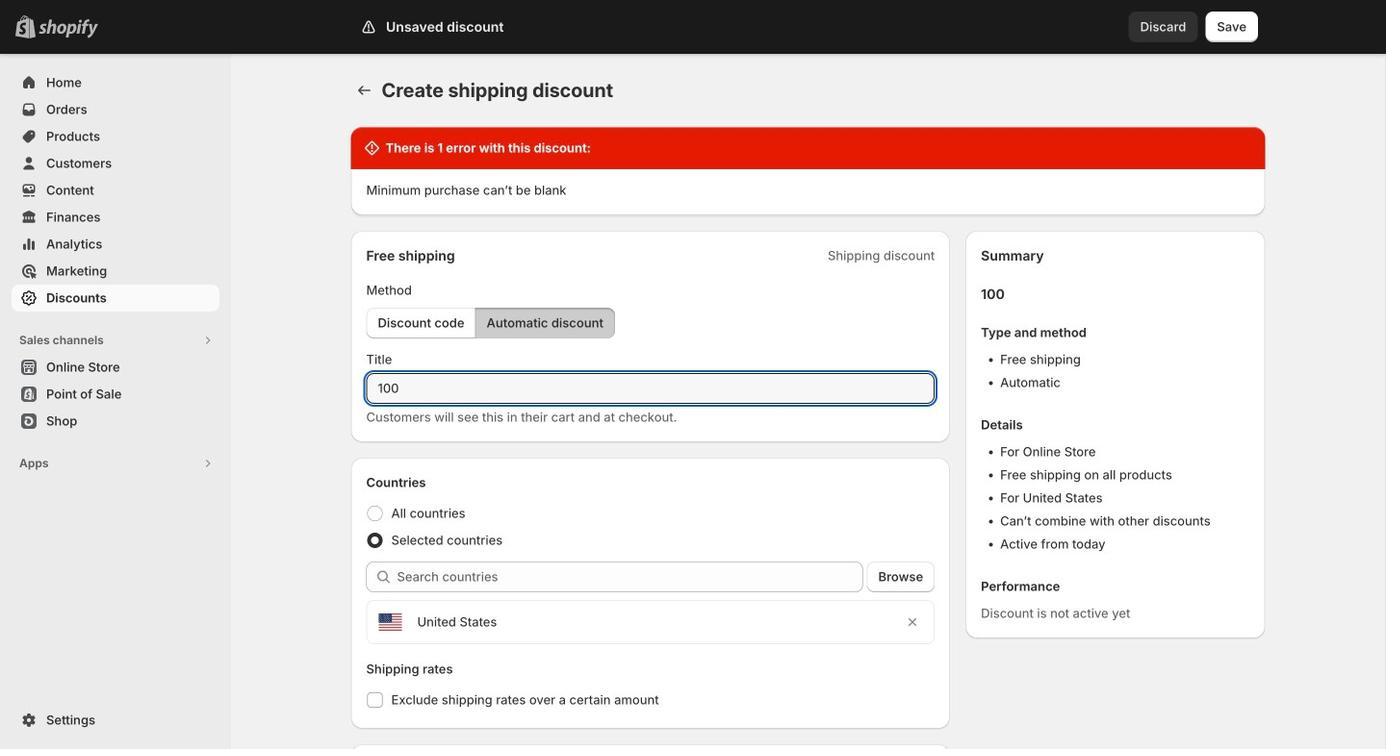 Task type: vqa. For each thing, say whether or not it's contained in the screenshot.
the Title
no



Task type: describe. For each thing, give the bounding box(es) containing it.
shopify image
[[39, 19, 98, 38]]



Task type: locate. For each thing, give the bounding box(es) containing it.
Search countries text field
[[397, 562, 863, 593]]

None text field
[[366, 374, 935, 404]]



